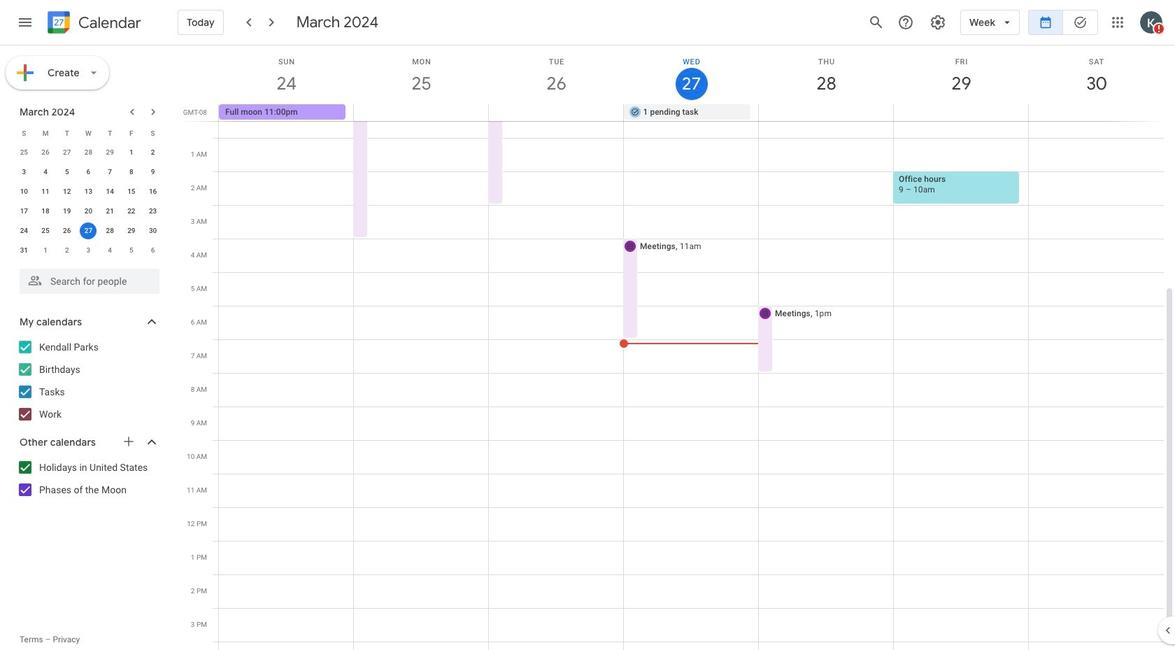 Task type: describe. For each thing, give the bounding box(es) containing it.
5 element
[[59, 164, 75, 181]]

20 element
[[80, 203, 97, 220]]

february 27 element
[[59, 144, 75, 161]]

12 element
[[59, 183, 75, 200]]

26 element
[[59, 223, 75, 239]]

30 element
[[145, 223, 161, 239]]

february 26 element
[[37, 144, 54, 161]]

cell inside march 2024 grid
[[78, 221, 99, 241]]

23 element
[[145, 203, 161, 220]]

6 element
[[80, 164, 97, 181]]

8 element
[[123, 164, 140, 181]]

2 element
[[145, 144, 161, 161]]

7 element
[[102, 164, 118, 181]]

Search for people text field
[[28, 269, 151, 294]]

april 3 element
[[80, 242, 97, 259]]

heading inside the calendar element
[[76, 14, 141, 31]]

april 2 element
[[59, 242, 75, 259]]

february 28 element
[[80, 144, 97, 161]]

calendar element
[[45, 8, 141, 39]]

13 element
[[80, 183, 97, 200]]

19 element
[[59, 203, 75, 220]]

16 element
[[145, 183, 161, 200]]

24 element
[[16, 223, 32, 239]]

21 element
[[102, 203, 118, 220]]

other calendars list
[[3, 456, 174, 501]]

11 element
[[37, 183, 54, 200]]

22 element
[[123, 203, 140, 220]]

february 25 element
[[16, 144, 32, 161]]

add other calendars image
[[122, 435, 136, 449]]

3 element
[[16, 164, 32, 181]]

april 5 element
[[123, 242, 140, 259]]

1 element
[[123, 144, 140, 161]]



Task type: locate. For each thing, give the bounding box(es) containing it.
4 element
[[37, 164, 54, 181]]

17 element
[[16, 203, 32, 220]]

row
[[213, 104, 1176, 121], [13, 123, 164, 143], [13, 143, 164, 162], [13, 162, 164, 182], [13, 182, 164, 202], [13, 202, 164, 221], [13, 221, 164, 241], [13, 241, 164, 260]]

april 1 element
[[37, 242, 54, 259]]

29 element
[[123, 223, 140, 239]]

april 6 element
[[145, 242, 161, 259]]

31 element
[[16, 242, 32, 259]]

march 2024 grid
[[13, 123, 164, 260]]

14 element
[[102, 183, 118, 200]]

my calendars list
[[3, 336, 174, 425]]

february 29 element
[[102, 144, 118, 161]]

None search field
[[0, 263, 174, 294]]

settings menu image
[[930, 14, 947, 31]]

15 element
[[123, 183, 140, 200]]

18 element
[[37, 203, 54, 220]]

28 element
[[102, 223, 118, 239]]

cell
[[354, 104, 489, 121], [489, 104, 624, 121], [759, 104, 894, 121], [894, 104, 1029, 121], [1029, 104, 1164, 121], [78, 221, 99, 241]]

10 element
[[16, 183, 32, 200]]

27, today element
[[80, 223, 97, 239]]

april 4 element
[[102, 242, 118, 259]]

9 element
[[145, 164, 161, 181]]

25 element
[[37, 223, 54, 239]]

main drawer image
[[17, 14, 34, 31]]

heading
[[76, 14, 141, 31]]

grid
[[179, 45, 1176, 650]]

row group
[[13, 143, 164, 260]]



Task type: vqa. For each thing, say whether or not it's contained in the screenshot.
the bottommost Tree
no



